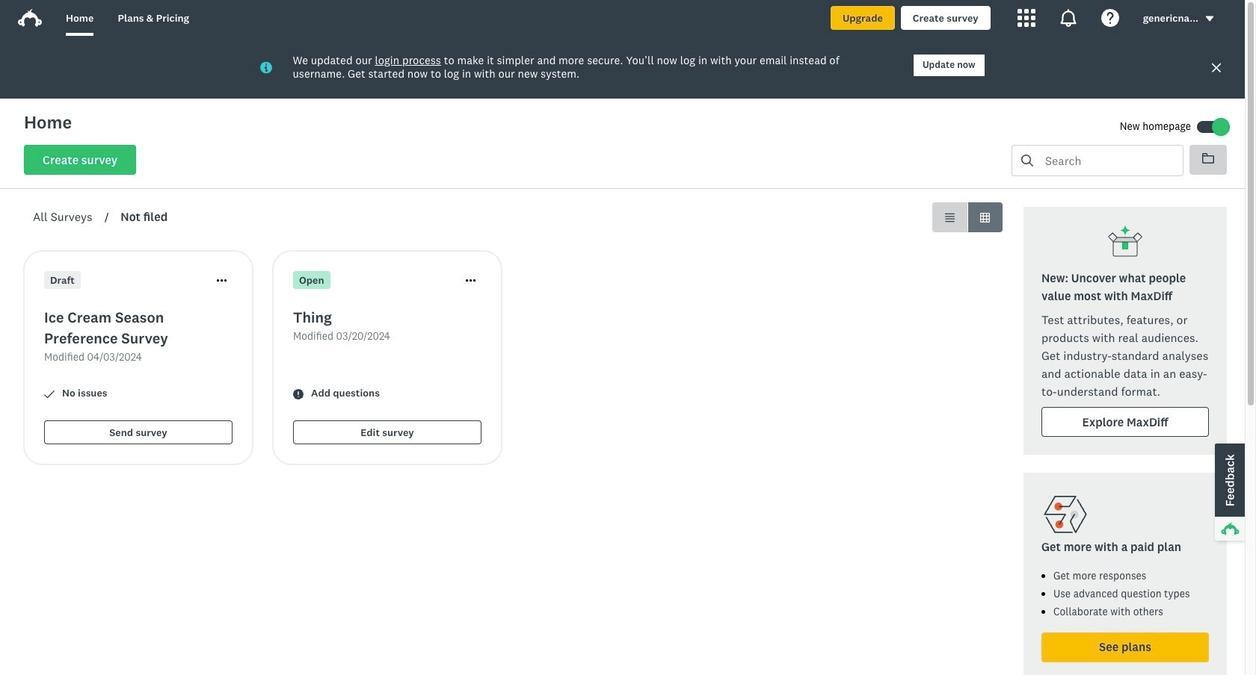 Task type: locate. For each thing, give the bounding box(es) containing it.
dropdown arrow icon image
[[1204, 14, 1215, 24], [1206, 16, 1214, 21]]

1 brand logo image from the top
[[18, 6, 42, 30]]

group
[[932, 203, 1003, 233]]

notification center icon image
[[1059, 9, 1077, 27]]

folders image
[[1202, 153, 1214, 164]]

folders image
[[1202, 153, 1214, 164]]

response based pricing icon image
[[1041, 491, 1089, 539]]

brand logo image
[[18, 6, 42, 30], [18, 9, 42, 27]]

products icon image
[[1017, 9, 1035, 27], [1017, 9, 1035, 27]]



Task type: describe. For each thing, give the bounding box(es) containing it.
search image
[[1021, 155, 1033, 167]]

no issues image
[[44, 389, 55, 400]]

max diff icon image
[[1107, 225, 1143, 261]]

x image
[[1210, 62, 1222, 73]]

Search text field
[[1033, 146, 1183, 176]]

help icon image
[[1101, 9, 1119, 27]]

warning image
[[293, 389, 304, 400]]

search image
[[1021, 155, 1033, 167]]

2 brand logo image from the top
[[18, 9, 42, 27]]



Task type: vqa. For each thing, say whether or not it's contained in the screenshot.
help icon
yes



